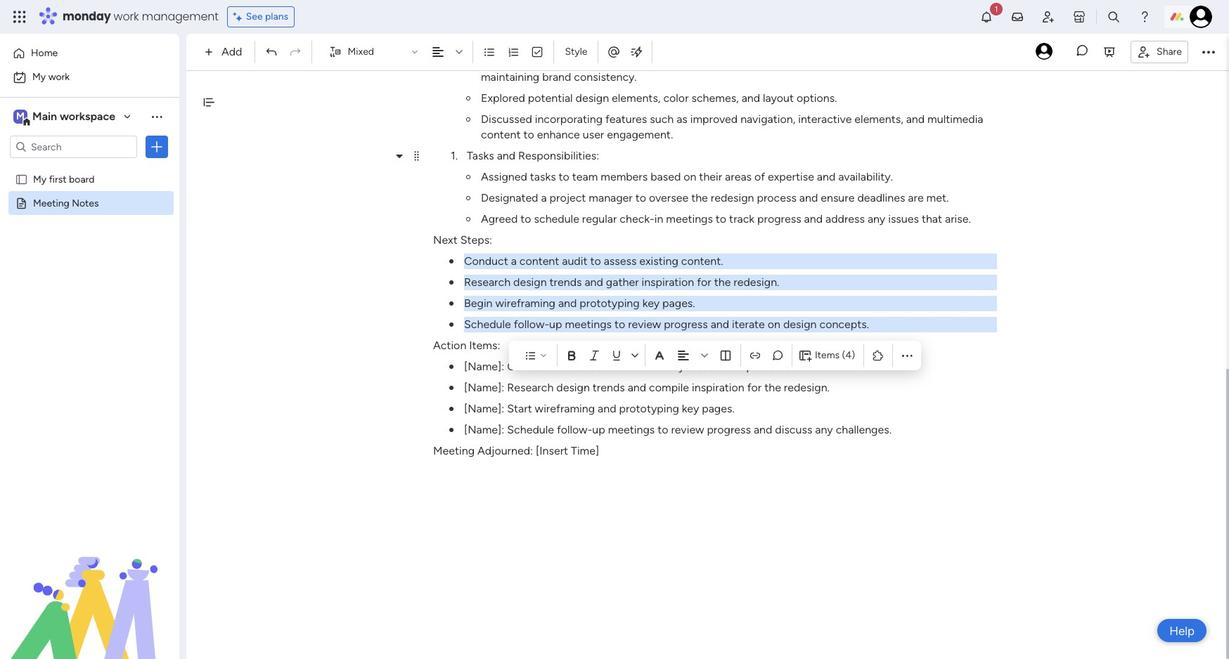 Task type: locate. For each thing, give the bounding box(es) containing it.
1 .
[[451, 149, 458, 162]]

more actions image
[[900, 349, 914, 363]]

1 horizontal spatial pages.
[[702, 402, 735, 416]]

help
[[1170, 624, 1195, 638]]

progress
[[757, 212, 801, 226], [664, 318, 708, 331], [707, 423, 751, 437]]

schedule up items: at left
[[464, 318, 511, 331]]

research
[[464, 276, 511, 289], [507, 381, 554, 395]]

1 vertical spatial audit
[[597, 360, 622, 373]]

conduct
[[464, 255, 508, 268], [507, 360, 551, 373]]

[name]:
[[464, 360, 504, 373], [464, 381, 504, 395], [464, 402, 504, 416], [464, 423, 504, 437]]

any
[[868, 212, 886, 226], [815, 423, 833, 437]]

1 horizontal spatial follow-
[[557, 423, 592, 437]]

0 vertical spatial review
[[628, 318, 661, 331]]

design up begin wireframing and prototyping key pages.
[[513, 276, 547, 289]]

1 horizontal spatial work
[[114, 8, 139, 25]]

0 horizontal spatial pages.
[[663, 297, 695, 310]]

1 vertical spatial on
[[684, 170, 696, 184]]

for left improvement.
[[717, 360, 731, 373]]

meeting for meeting adjourned: [insert time]
[[433, 444, 475, 458]]

1 vertical spatial review
[[671, 423, 704, 437]]

track
[[729, 212, 755, 226]]

1 horizontal spatial a
[[541, 191, 547, 205]]

0 vertical spatial up
[[549, 318, 562, 331]]

to down compile
[[658, 423, 668, 437]]

follow- down begin wireframing and prototyping key pages.
[[514, 318, 549, 331]]

up down [name]: start wireframing and prototyping key pages.
[[592, 423, 605, 437]]

the up the consistency.
[[584, 55, 600, 68]]

1 vertical spatial content
[[520, 255, 559, 268]]

update feed image
[[1011, 10, 1025, 24]]

progress down 'process'
[[757, 212, 801, 226]]

key
[[642, 297, 660, 310], [682, 402, 699, 416]]

1 [name]: from the top
[[464, 360, 504, 373]]

progress left discuss
[[707, 423, 751, 437]]

0 horizontal spatial meeting
[[33, 197, 69, 209]]

audit left 'button padding' icon at the right bottom
[[597, 360, 622, 373]]

conduct down steps:
[[464, 255, 508, 268]]

new
[[603, 55, 624, 68]]

2 1 image from the top
[[449, 365, 454, 369]]

to
[[524, 128, 534, 141], [559, 170, 570, 184], [635, 191, 646, 205], [521, 212, 531, 226], [716, 212, 727, 226], [590, 255, 601, 268], [615, 318, 625, 331], [658, 423, 668, 437]]

any down deadlines
[[868, 212, 886, 226]]

notifications image
[[980, 10, 994, 24]]

0 horizontal spatial key
[[642, 297, 660, 310]]

meeting for meeting notes
[[33, 197, 69, 209]]

assigned
[[481, 170, 527, 184]]

0 vertical spatial content
[[481, 128, 521, 141]]

main workspace
[[32, 110, 115, 123]]

ensure
[[821, 191, 855, 205]]

trends
[[550, 276, 582, 289], [593, 381, 625, 395]]

1 2 image from the top
[[466, 196, 470, 200]]

1 image down next
[[449, 259, 454, 264]]

1 horizontal spatial audit
[[597, 360, 622, 373]]

1 horizontal spatial areas
[[725, 170, 752, 184]]

navigation,
[[741, 113, 796, 126]]

2 image for discussed
[[466, 117, 470, 122]]

wireframing right begin
[[495, 297, 556, 310]]

for inside generated ideas for the new website design, focusing on modernizing the look and feel while maintaining brand consistency.
[[566, 55, 581, 68]]

1 horizontal spatial any
[[868, 212, 886, 226]]

pages. up the schedule follow-up meetings to review progress and iterate on design concepts.
[[663, 297, 695, 310]]

that
[[922, 212, 942, 226]]

monday marketplace image
[[1072, 10, 1086, 24]]

1 horizontal spatial meeting
[[433, 444, 475, 458]]

any right discuss
[[815, 423, 833, 437]]

2 vertical spatial meetings
[[608, 423, 655, 437]]

my left first
[[33, 173, 47, 185]]

0 vertical spatial audit
[[562, 255, 588, 268]]

in
[[654, 212, 663, 226]]

3 2 image from the top
[[466, 175, 470, 179]]

on inside generated ideas for the new website design, focusing on modernizing the look and feel while maintaining brand consistency.
[[755, 55, 768, 68]]

work down home
[[48, 71, 70, 83]]

address
[[826, 212, 865, 226]]

1 image down action
[[449, 365, 454, 369]]

workspace image
[[13, 109, 27, 124]]

tasks
[[467, 149, 494, 162]]

1 vertical spatial progress
[[664, 318, 708, 331]]

1 horizontal spatial elements,
[[855, 113, 903, 126]]

monday work management
[[63, 8, 218, 25]]

list box
[[0, 164, 179, 405]]

1 vertical spatial follow-
[[557, 423, 592, 437]]

share
[[1157, 45, 1182, 57]]

0 vertical spatial areas
[[725, 170, 752, 184]]

trends up [name]: start wireframing and prototyping key pages.
[[593, 381, 625, 395]]

1 2 image from the top
[[466, 96, 470, 101]]

0 horizontal spatial work
[[48, 71, 70, 83]]

1 vertical spatial areas
[[688, 360, 714, 373]]

are
[[908, 191, 924, 205]]

schedule
[[464, 318, 511, 331], [507, 423, 554, 437]]

trends up begin wireframing and prototyping key pages.
[[550, 276, 582, 289]]

2 vertical spatial content
[[554, 360, 594, 373]]

prototyping
[[580, 297, 640, 310], [619, 402, 679, 416]]

audit
[[562, 255, 588, 268], [597, 360, 622, 373]]

1 vertical spatial pages.
[[702, 402, 735, 416]]

content up [name]: start wireframing and prototyping key pages.
[[554, 360, 594, 373]]

work
[[114, 8, 139, 25], [48, 71, 70, 83]]

members
[[601, 170, 648, 184]]

research up begin
[[464, 276, 511, 289]]

2 image left explored at left
[[466, 96, 470, 101]]

redesign. down items
[[784, 381, 830, 395]]

on right focusing
[[755, 55, 768, 68]]

items:
[[469, 339, 500, 352]]

my for my first board
[[33, 173, 47, 185]]

audit up begin wireframing and prototyping key pages.
[[562, 255, 588, 268]]

inspiration down the layout icon
[[692, 381, 745, 395]]

2 2 image from the top
[[466, 217, 470, 222]]

wireframing up [insert
[[535, 402, 595, 416]]

2 vertical spatial 2 image
[[466, 175, 470, 179]]

3 [name]: from the top
[[464, 402, 504, 416]]

inspiration
[[642, 276, 694, 289], [692, 381, 745, 395]]

v2 ellipsis image
[[1203, 43, 1215, 61]]

0 vertical spatial 2 image
[[466, 96, 470, 101]]

inspiration down existing
[[642, 276, 694, 289]]

1 vertical spatial a
[[511, 255, 517, 268]]

areas left the layout icon
[[688, 360, 714, 373]]

0 vertical spatial 2 image
[[466, 196, 470, 200]]

0 horizontal spatial review
[[628, 318, 661, 331]]

2 image down tasks
[[466, 175, 470, 179]]

1 vertical spatial work
[[48, 71, 70, 83]]

0 vertical spatial 1 image
[[449, 259, 454, 264]]

2 2 image from the top
[[466, 117, 470, 122]]

meeting left adjourned:
[[433, 444, 475, 458]]

options image
[[150, 140, 164, 154]]

prototyping down [name]: research design trends and compile inspiration for the redesign. at the bottom of the page
[[619, 402, 679, 416]]

undo ⌘+z image
[[265, 46, 278, 58]]

key up [name]: schedule follow-up meetings to review progress and discuss any challenges.
[[682, 402, 699, 416]]

issues
[[888, 212, 919, 226]]

content down schedule
[[520, 255, 559, 268]]

0 horizontal spatial trends
[[550, 276, 582, 289]]

to down research design trends and gather inspiration for the redesign.
[[615, 318, 625, 331]]

the down improvement.
[[765, 381, 781, 395]]

a down tasks
[[541, 191, 547, 205]]

1 horizontal spatial key
[[682, 402, 699, 416]]

assess
[[604, 255, 637, 268]]

[insert
[[536, 444, 568, 458]]

my first board
[[33, 173, 95, 185]]

to up check-
[[635, 191, 646, 205]]

0 horizontal spatial a
[[511, 255, 517, 268]]

0 horizontal spatial areas
[[688, 360, 714, 373]]

0 vertical spatial pages.
[[663, 297, 695, 310]]

pages. up [name]: schedule follow-up meetings to review progress and discuss any challenges.
[[702, 402, 735, 416]]

progress up identify at right
[[664, 318, 708, 331]]

my down home
[[32, 71, 46, 83]]

add button
[[199, 41, 251, 63]]

0 vertical spatial on
[[755, 55, 768, 68]]

0 horizontal spatial audit
[[562, 255, 588, 268]]

a for content
[[511, 255, 517, 268]]

0 vertical spatial elements,
[[612, 91, 661, 105]]

content
[[481, 128, 521, 141], [520, 255, 559, 268], [554, 360, 594, 373]]

prototyping down research design trends and gather inspiration for the redesign.
[[580, 297, 640, 310]]

my inside list box
[[33, 173, 47, 185]]

0 vertical spatial follow-
[[514, 318, 549, 331]]

areas
[[725, 170, 752, 184], [688, 360, 714, 373]]

to left the track
[[716, 212, 727, 226]]

2 image up tasks
[[466, 117, 470, 122]]

work right monday
[[114, 8, 139, 25]]

my work option
[[8, 66, 171, 89]]

2 image left the designated
[[466, 196, 470, 200]]

1 image
[[990, 1, 1003, 17], [449, 281, 454, 285], [449, 302, 454, 306], [449, 323, 454, 327], [449, 386, 454, 390], [449, 407, 454, 411], [449, 428, 454, 432]]

elements, up features
[[612, 91, 661, 105]]

0 vertical spatial meeting
[[33, 197, 69, 209]]

up down begin wireframing and prototyping key pages.
[[549, 318, 562, 331]]

button padding image
[[628, 348, 642, 363]]

explored potential design elements, color schemes, and layout options.
[[481, 91, 837, 105]]

0 vertical spatial a
[[541, 191, 547, 205]]

for down improvement.
[[747, 381, 762, 395]]

0 horizontal spatial redesign.
[[734, 276, 779, 289]]

look
[[855, 55, 876, 68]]

1 vertical spatial trends
[[593, 381, 625, 395]]

elements, right interactive
[[855, 113, 903, 126]]

engagement.
[[607, 128, 673, 141]]

search everything image
[[1107, 10, 1121, 24]]

to up tasks and responsibilities:
[[524, 128, 534, 141]]

(4)
[[842, 349, 855, 361]]

share button
[[1131, 40, 1188, 63]]

meetings down [name]: start wireframing and prototyping key pages.
[[608, 423, 655, 437]]

0 vertical spatial work
[[114, 8, 139, 25]]

content down discussed
[[481, 128, 521, 141]]

my
[[32, 71, 46, 83], [33, 173, 47, 185]]

to inside discussed incorporating features such as improved navigation, interactive elements, and multimedia content to enhance user engagement.
[[524, 128, 534, 141]]

design
[[576, 91, 609, 105], [513, 276, 547, 289], [783, 318, 817, 331], [556, 381, 590, 395]]

feel
[[900, 55, 919, 68]]

design down the consistency.
[[576, 91, 609, 105]]

0 horizontal spatial any
[[815, 423, 833, 437]]

see plans
[[246, 11, 288, 23]]

1 horizontal spatial trends
[[593, 381, 625, 395]]

1 vertical spatial key
[[682, 402, 699, 416]]

research up start
[[507, 381, 554, 395]]

design up items
[[783, 318, 817, 331]]

expertise
[[768, 170, 814, 184]]

0 vertical spatial prototyping
[[580, 297, 640, 310]]

redesign. up iterate
[[734, 276, 779, 289]]

existing
[[639, 255, 678, 268]]

1 horizontal spatial review
[[671, 423, 704, 437]]

2 image up "next steps:"
[[466, 217, 470, 222]]

elements, inside discussed incorporating features such as improved navigation, interactive elements, and multimedia content to enhance user engagement.
[[855, 113, 903, 126]]

time]
[[571, 444, 599, 458]]

1 vertical spatial redesign.
[[784, 381, 830, 395]]

0 vertical spatial any
[[868, 212, 886, 226]]

2 vertical spatial on
[[768, 318, 781, 331]]

1 horizontal spatial up
[[592, 423, 605, 437]]

review down compile
[[671, 423, 704, 437]]

follow- up "time]"
[[557, 423, 592, 437]]

on left their
[[684, 170, 696, 184]]

areas left of
[[725, 170, 752, 184]]

1 vertical spatial 2 image
[[466, 117, 470, 122]]

features
[[605, 113, 647, 126]]

review up 'button padding' icon at the right bottom
[[628, 318, 661, 331]]

2 [name]: from the top
[[464, 381, 504, 395]]

2 image
[[466, 196, 470, 200], [466, 217, 470, 222]]

meeting inside list box
[[33, 197, 69, 209]]

[name]: for [name]: conduct content audit and identify areas for improvement.
[[464, 360, 504, 373]]

for up brand
[[566, 55, 581, 68]]

1 vertical spatial my
[[33, 173, 47, 185]]

on right iterate
[[768, 318, 781, 331]]

meetings down begin wireframing and prototyping key pages.
[[565, 318, 612, 331]]

1 vertical spatial conduct
[[507, 360, 551, 373]]

work inside option
[[48, 71, 70, 83]]

my inside option
[[32, 71, 46, 83]]

follow-
[[514, 318, 549, 331], [557, 423, 592, 437]]

0 vertical spatial my
[[32, 71, 46, 83]]

1 image
[[449, 259, 454, 264], [449, 365, 454, 369]]

0 horizontal spatial elements,
[[612, 91, 661, 105]]

redesign.
[[734, 276, 779, 289], [784, 381, 830, 395]]

key up the schedule follow-up meetings to review progress and iterate on design concepts.
[[642, 297, 660, 310]]

the
[[584, 55, 600, 68], [836, 55, 852, 68], [691, 191, 708, 205], [714, 276, 731, 289], [765, 381, 781, 395]]

1 vertical spatial research
[[507, 381, 554, 395]]

[name]: for [name]: schedule follow-up meetings to review progress and discuss any challenges.
[[464, 423, 504, 437]]

.
[[455, 149, 458, 162]]

option
[[0, 166, 179, 169]]

0 vertical spatial redesign.
[[734, 276, 779, 289]]

dynamic values image
[[630, 45, 644, 59]]

deadlines
[[857, 191, 905, 205]]

content for a
[[520, 255, 559, 268]]

a for project
[[541, 191, 547, 205]]

generated ideas for the new website design, focusing on modernizing the look and feel while maintaining brand consistency.
[[481, 55, 951, 84]]

1 vertical spatial inspiration
[[692, 381, 745, 395]]

items (4)
[[815, 349, 855, 361]]

1 vertical spatial wireframing
[[535, 402, 595, 416]]

[name]: start wireframing and prototyping key pages.
[[464, 402, 735, 416]]

2 image
[[466, 96, 470, 101], [466, 117, 470, 122], [466, 175, 470, 179]]

a down agreed
[[511, 255, 517, 268]]

home option
[[8, 42, 171, 65]]

meetings down oversee
[[666, 212, 713, 226]]

1 vertical spatial 2 image
[[466, 217, 470, 222]]

conduct up start
[[507, 360, 551, 373]]

public board image
[[15, 196, 28, 210]]

potential
[[528, 91, 573, 105]]

audit for and
[[597, 360, 622, 373]]

schedule down start
[[507, 423, 554, 437]]

1 vertical spatial meeting
[[433, 444, 475, 458]]

arise.
[[945, 212, 971, 226]]

discuss
[[775, 423, 812, 437]]

workspace options image
[[150, 110, 164, 124]]

meetings
[[666, 212, 713, 226], [565, 318, 612, 331], [608, 423, 655, 437]]

first
[[49, 173, 67, 185]]

the down their
[[691, 191, 708, 205]]

pages.
[[663, 297, 695, 310], [702, 402, 735, 416]]

meeting down first
[[33, 197, 69, 209]]

mixed
[[348, 46, 374, 58]]

1 vertical spatial 1 image
[[449, 365, 454, 369]]

1 vertical spatial elements,
[[855, 113, 903, 126]]

4 [name]: from the top
[[464, 423, 504, 437]]

content for conduct
[[554, 360, 594, 373]]

1 vertical spatial any
[[815, 423, 833, 437]]

met.
[[927, 191, 949, 205]]

m
[[16, 110, 25, 122]]

agreed to schedule regular check-in meetings to track progress and address any issues that arise.
[[481, 212, 971, 226]]

0 vertical spatial schedule
[[464, 318, 511, 331]]



Task type: describe. For each thing, give the bounding box(es) containing it.
layout image
[[719, 349, 732, 362]]

meeting adjourned: [insert time]
[[433, 444, 599, 458]]

challenges.
[[836, 423, 892, 437]]

board
[[69, 173, 95, 185]]

0 vertical spatial conduct
[[464, 255, 508, 268]]

multimedia
[[928, 113, 983, 126]]

designated
[[481, 191, 538, 205]]

their
[[699, 170, 722, 184]]

next
[[433, 233, 458, 247]]

0 vertical spatial key
[[642, 297, 660, 310]]

1
[[451, 149, 455, 162]]

my for my work
[[32, 71, 46, 83]]

lottie animation element
[[0, 518, 179, 660]]

items (4) button
[[795, 345, 861, 366]]

[name]: schedule follow-up meetings to review progress and discuss any challenges.
[[464, 423, 892, 437]]

meeting notes
[[33, 197, 99, 209]]

design up [name]: start wireframing and prototyping key pages.
[[556, 381, 590, 395]]

see
[[246, 11, 263, 23]]

1 vertical spatial prototyping
[[619, 402, 679, 416]]

2 image for assigned
[[466, 175, 470, 179]]

menu image
[[411, 150, 422, 162]]

generated
[[481, 55, 535, 68]]

workspace
[[60, 110, 115, 123]]

help image
[[1138, 10, 1152, 24]]

the left look
[[836, 55, 852, 68]]

while
[[922, 55, 948, 68]]

to left assess
[[590, 255, 601, 268]]

tasks and responsibilities:
[[467, 149, 599, 162]]

identify
[[646, 360, 685, 373]]

modernizing
[[770, 55, 833, 68]]

[name]: research design trends and compile inspiration for the redesign.
[[464, 381, 830, 395]]

ideas
[[537, 55, 564, 68]]

add
[[222, 45, 242, 58]]

based
[[651, 170, 681, 184]]

consistency.
[[574, 70, 637, 84]]

explored
[[481, 91, 525, 105]]

[name]: for [name]: start wireframing and prototyping key pages.
[[464, 402, 504, 416]]

designated a project manager to oversee the redesign process and ensure deadlines are met.
[[481, 191, 949, 205]]

mention image
[[607, 45, 621, 59]]

project
[[550, 191, 586, 205]]

1 vertical spatial schedule
[[507, 423, 554, 437]]

work for my
[[48, 71, 70, 83]]

research design trends and gather inspiration for the redesign.
[[464, 276, 779, 289]]

enhance
[[537, 128, 580, 141]]

0 horizontal spatial follow-
[[514, 318, 549, 331]]

audit for to
[[562, 255, 588, 268]]

availability.
[[838, 170, 893, 184]]

1 vertical spatial up
[[592, 423, 605, 437]]

maintaining
[[481, 70, 540, 84]]

2 image for explored
[[466, 96, 470, 101]]

public board image
[[15, 172, 28, 186]]

user
[[583, 128, 604, 141]]

invite members image
[[1041, 10, 1056, 24]]

design,
[[669, 55, 705, 68]]

2 image for designated
[[466, 196, 470, 200]]

color
[[663, 91, 689, 105]]

redesign
[[711, 191, 754, 205]]

2 vertical spatial progress
[[707, 423, 751, 437]]

work for monday
[[114, 8, 139, 25]]

plans
[[265, 11, 288, 23]]

steps:
[[460, 233, 492, 247]]

list box containing my first board
[[0, 164, 179, 405]]

kendall parks image
[[1190, 6, 1212, 28]]

to right agreed
[[521, 212, 531, 226]]

[name]: for [name]: research design trends and compile inspiration for the redesign.
[[464, 381, 504, 395]]

and inside generated ideas for the new website design, focusing on modernizing the look and feel while maintaining brand consistency.
[[879, 55, 897, 68]]

schedule
[[534, 212, 579, 226]]

style button
[[559, 40, 594, 64]]

home link
[[8, 42, 171, 65]]

options.
[[797, 91, 837, 105]]

numbered list image
[[507, 46, 520, 58]]

manager
[[589, 191, 633, 205]]

1 1 image from the top
[[449, 259, 454, 264]]

next steps:
[[433, 233, 492, 247]]

[name]: conduct content audit and identify areas for improvement.
[[464, 360, 804, 373]]

2 image for agreed
[[466, 217, 470, 222]]

action items:
[[433, 339, 500, 352]]

for down "content."
[[697, 276, 711, 289]]

1 horizontal spatial redesign.
[[784, 381, 830, 395]]

tasks
[[530, 170, 556, 184]]

and inside discussed incorporating features such as improved navigation, interactive elements, and multimedia content to enhance user engagement.
[[906, 113, 925, 126]]

such
[[650, 113, 674, 126]]

checklist image
[[531, 46, 544, 58]]

board activity image
[[1036, 43, 1053, 59]]

gather
[[606, 276, 639, 289]]

incorporating
[[535, 113, 603, 126]]

main
[[32, 110, 57, 123]]

team
[[572, 170, 598, 184]]

compile
[[649, 381, 689, 395]]

see plans button
[[227, 6, 295, 27]]

0 vertical spatial wireframing
[[495, 297, 556, 310]]

my work link
[[8, 66, 171, 89]]

lottie animation image
[[0, 518, 179, 660]]

management
[[142, 8, 218, 25]]

start
[[507, 402, 532, 416]]

of
[[755, 170, 765, 184]]

select product image
[[13, 10, 27, 24]]

iterate
[[732, 318, 765, 331]]

the down "content."
[[714, 276, 731, 289]]

0 vertical spatial trends
[[550, 276, 582, 289]]

discussed
[[481, 113, 532, 126]]

0 vertical spatial research
[[464, 276, 511, 289]]

regular
[[582, 212, 617, 226]]

layout
[[763, 91, 794, 105]]

concepts.
[[820, 318, 869, 331]]

workspace selection element
[[13, 108, 117, 127]]

Search in workspace field
[[30, 139, 117, 155]]

0 horizontal spatial up
[[549, 318, 562, 331]]

focusing
[[708, 55, 752, 68]]

content.
[[681, 255, 723, 268]]

0 vertical spatial inspiration
[[642, 276, 694, 289]]

discussed incorporating features such as improved navigation, interactive elements, and multimedia content to enhance user engagement.
[[481, 113, 986, 141]]

agreed
[[481, 212, 518, 226]]

bulleted list image
[[483, 46, 496, 58]]

as
[[677, 113, 688, 126]]

to left team
[[559, 170, 570, 184]]

action
[[433, 339, 466, 352]]

interactive
[[798, 113, 852, 126]]

0 vertical spatial meetings
[[666, 212, 713, 226]]

0 vertical spatial progress
[[757, 212, 801, 226]]

1 vertical spatial meetings
[[565, 318, 612, 331]]

content inside discussed incorporating features such as improved navigation, interactive elements, and multimedia content to enhance user engagement.
[[481, 128, 521, 141]]

process
[[757, 191, 797, 205]]

improvement.
[[734, 360, 804, 373]]



Task type: vqa. For each thing, say whether or not it's contained in the screenshot.
platform.
no



